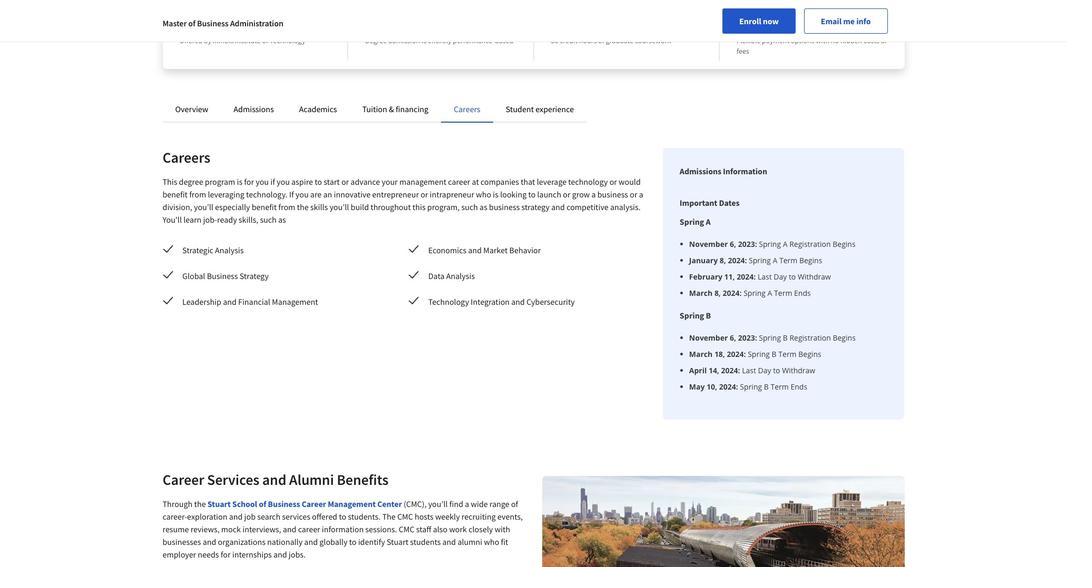 Task type: describe. For each thing, give the bounding box(es) containing it.
graduate
[[606, 36, 634, 45]]

of inside (cmc), you'll find a wide range of career-exploration and job search services offered to students. the cmc hosts weekly recruiting events, resume reviews, mock interviews, and career information sessions. cmc staff also work closely with businesses and organizations nationally and globally to identify stuart students and alumni who fit employer needs for internships and jobs.
[[511, 499, 518, 510]]

and right integration
[[511, 297, 525, 307]]

term for march 8, 2024: spring a term ends
[[774, 288, 792, 298]]

admission
[[388, 36, 420, 45]]

global
[[182, 271, 205, 281]]

technology integration and cybersecurity
[[428, 297, 575, 307]]

1 horizontal spatial management
[[328, 499, 376, 510]]

career services and alumni benefits
[[163, 471, 388, 490]]

spring for spring b term begins
[[748, 349, 770, 359]]

spring for spring a term begins
[[749, 256, 771, 266]]

2024: for march 18, 2024:
[[727, 349, 746, 359]]

academics
[[299, 104, 337, 114]]

dates
[[719, 198, 740, 208]]

term for may 10, 2024: spring b term ends
[[771, 382, 789, 392]]

email me info button
[[804, 8, 888, 34]]

14,
[[709, 366, 719, 376]]

1 horizontal spatial such
[[461, 202, 478, 212]]

you'll
[[163, 214, 182, 225]]

(cmc),
[[404, 499, 427, 510]]

april
[[689, 366, 707, 376]]

march for march 8, 2024: spring a term ends
[[689, 288, 713, 298]]

financing
[[396, 104, 429, 114]]

tuition & financing
[[362, 104, 429, 114]]

2024: for february 11, 2024:
[[737, 272, 756, 282]]

analysis for strategic analysis
[[215, 245, 244, 256]]

a inside (cmc), you'll find a wide range of career-exploration and job search services offered to students. the cmc hosts weekly recruiting events, resume reviews, mock interviews, and career information sessions. cmc staff also work closely with businesses and organizations nationally and globally to identify stuart students and alumni who fit employer needs for internships and jobs.
[[465, 499, 469, 510]]

6, for 18,
[[730, 333, 736, 343]]

november 6, 2023: spring b registration begins
[[689, 333, 856, 343]]

of right master at top left
[[188, 18, 195, 28]]

advance
[[351, 177, 380, 187]]

day for a
[[774, 272, 787, 282]]

1 horizontal spatial you
[[277, 177, 290, 187]]

this degree program is for you if you aspire to start or advance your management career at companies that leverage technology or would benefit from leveraging technology. if you are an innovative entrepreneur or intrapreneur who is looking to launch or grow a business or a division, you'll especially benefit from the skills you'll build throughout this program, such as business strategy and competitive analysis. you'll learn job-ready skills, such as
[[163, 177, 643, 225]]

1 list from the top
[[684, 239, 856, 299]]

and left financial
[[223, 297, 237, 307]]

strategic analysis
[[182, 245, 244, 256]]

admissions for admissions information
[[680, 166, 721, 177]]

build
[[351, 202, 369, 212]]

0 vertical spatial business
[[197, 18, 229, 28]]

1 horizontal spatial as
[[480, 202, 487, 212]]

admissions link
[[234, 104, 274, 114]]

with inside (cmc), you'll find a wide range of career-exploration and job search services offered to students. the cmc hosts weekly recruiting events, resume reviews, mock interviews, and career information sessions. cmc staff also work closely with businesses and organizations nationally and globally to identify stuart students and alumni who fit employer needs for internships and jobs.
[[495, 524, 510, 535]]

b down the february at the top right of page
[[706, 310, 711, 321]]

1 vertical spatial the
[[194, 499, 206, 510]]

this
[[163, 177, 177, 187]]

list item containing march 8, 2024:
[[689, 288, 856, 299]]

of up search
[[259, 499, 266, 510]]

2 vertical spatial is
[[493, 189, 499, 200]]

program,
[[427, 202, 460, 212]]

a for january 8, 2024:
[[773, 256, 778, 266]]

by
[[204, 36, 211, 45]]

0 horizontal spatial careers
[[163, 148, 210, 167]]

interviews,
[[243, 524, 281, 535]]

1 horizontal spatial a
[[592, 189, 596, 200]]

costs
[[864, 36, 879, 45]]

degree for program
[[179, 177, 203, 187]]

through
[[163, 499, 193, 510]]

b for november 6, 2023: spring b registration begins
[[783, 333, 788, 343]]

term for march 18, 2024: spring b term begins
[[779, 349, 797, 359]]

(100%
[[262, 21, 290, 34]]

2024: for march 8, 2024:
[[723, 288, 742, 298]]

at
[[472, 177, 479, 187]]

who inside the this degree program is for you if you aspire to start or advance your management career at companies that leverage technology or would benefit from leveraging technology. if you are an innovative entrepreneur or intrapreneur who is looking to launch or grow a business or a division, you'll especially benefit from the skills you'll build throughout this program, such as business strategy and competitive analysis. you'll learn job-ready skills, such as
[[476, 189, 491, 200]]

job
[[244, 512, 256, 522]]

$15,000
[[737, 21, 772, 34]]

2 horizontal spatial you
[[296, 189, 309, 200]]

0 vertical spatial careers
[[454, 104, 481, 114]]

weekly
[[435, 512, 460, 522]]

0 horizontal spatial as
[[278, 214, 286, 225]]

information
[[322, 524, 364, 535]]

last for april 14, 2024:
[[742, 366, 756, 376]]

36
[[551, 36, 558, 45]]

fees
[[737, 46, 749, 56]]

to down march 18, 2024: spring b term begins
[[773, 366, 780, 376]]

and up through the stuart school of business career management center
[[262, 471, 286, 490]]

day for b
[[758, 366, 771, 376]]

career-
[[163, 512, 187, 522]]

begins for spring b registration begins
[[833, 333, 856, 343]]

admissions information
[[680, 166, 767, 177]]

to down "information"
[[349, 537, 356, 548]]

skills
[[310, 202, 328, 212]]

search
[[257, 512, 280, 522]]

0 vertical spatial cmc
[[397, 512, 413, 522]]

spring for spring a registration begins
[[759, 239, 781, 249]]

leverage
[[537, 177, 567, 187]]

performance-
[[453, 36, 495, 45]]

of right hours
[[598, 36, 604, 45]]

b for may 10, 2024: spring b term ends
[[764, 382, 769, 392]]

events,
[[498, 512, 523, 522]]

11,
[[724, 272, 735, 282]]

a for march 8, 2024:
[[768, 288, 772, 298]]

services
[[282, 512, 310, 522]]

2 list from the top
[[684, 333, 856, 393]]

5 list item from the top
[[689, 333, 856, 344]]

usd
[[774, 21, 793, 34]]

and up mock
[[229, 512, 243, 522]]

hidden
[[841, 36, 862, 45]]

aspire
[[291, 177, 313, 187]]

information
[[723, 166, 767, 177]]

degree
[[365, 36, 387, 45]]

last for february 11, 2024:
[[758, 272, 772, 282]]

1 vertical spatial benefit
[[252, 202, 277, 212]]

school
[[232, 499, 257, 510]]

student experience link
[[506, 104, 574, 114]]

market
[[483, 245, 508, 256]]

if
[[289, 189, 294, 200]]

management
[[399, 177, 446, 187]]

careers link
[[454, 104, 481, 114]]

or inside the '$15,000 usd total tuition flexible payment options with no hidden costs or fees'
[[881, 36, 887, 45]]

cybersecurity
[[527, 297, 575, 307]]

2024: for may 10, 2024:
[[719, 382, 738, 392]]

a for november 6, 2023:
[[783, 239, 788, 249]]

1 horizontal spatial career
[[302, 499, 326, 510]]

with inside the '$15,000 usd total tuition flexible payment options with no hidden costs or fees'
[[816, 36, 830, 45]]

november for january
[[689, 239, 728, 249]]

career inside the this degree program is for you if you aspire to start or advance your management career at companies that leverage technology or would benefit from leveraging technology. if you are an innovative entrepreneur or intrapreneur who is looking to launch or grow a business or a division, you'll especially benefit from the skills you'll build throughout this program, such as business strategy and competitive analysis. you'll learn job-ready skills, such as
[[448, 177, 470, 187]]

ends for spring a term ends
[[794, 288, 811, 298]]

april 14, 2024: last day to withdraw
[[689, 366, 815, 376]]

0 vertical spatial benefit
[[163, 189, 188, 200]]

globally
[[319, 537, 348, 548]]

admissions for admissions
[[234, 104, 274, 114]]

0 horizontal spatial you'll
[[194, 202, 213, 212]]

you'll inside (cmc), you'll find a wide range of career-exploration and job search services offered to students. the cmc hosts weekly recruiting events, resume reviews, mock interviews, and career information sessions. cmc staff also work closely with businesses and organizations nationally and globally to identify stuart students and alumni who fit employer needs for internships and jobs.
[[428, 499, 448, 510]]

skills,
[[239, 214, 258, 225]]

competitive
[[567, 202, 609, 212]]

list item containing march 18, 2024:
[[689, 349, 856, 360]]

degree for (100%
[[229, 21, 260, 34]]

mock
[[221, 524, 241, 535]]

would
[[619, 177, 641, 187]]

coursework
[[635, 36, 671, 45]]

staff
[[416, 524, 431, 535]]

tuition
[[362, 104, 387, 114]]

organizations
[[218, 537, 266, 548]]

enroll now button
[[723, 8, 796, 34]]

students
[[410, 537, 441, 548]]

0 horizontal spatial career
[[163, 471, 204, 490]]

credit
[[560, 36, 578, 45]]

0 horizontal spatial is
[[237, 177, 243, 187]]

november for march
[[689, 333, 728, 343]]

hosts
[[415, 512, 434, 522]]

march 18, 2024: spring b term begins
[[689, 349, 821, 359]]

march 8, 2024: spring a term ends
[[689, 288, 811, 298]]

student experience
[[506, 104, 574, 114]]

spring b
[[680, 310, 711, 321]]

email
[[821, 16, 842, 26]]

ready
[[217, 214, 237, 225]]

data analysis
[[428, 271, 475, 281]]

2 vertical spatial business
[[268, 499, 300, 510]]

1 horizontal spatial you'll
[[330, 202, 349, 212]]

list item containing january 8, 2024:
[[689, 255, 856, 266]]

your
[[382, 177, 398, 187]]

and down 'nationally'
[[273, 550, 287, 560]]

who inside (cmc), you'll find a wide range of career-exploration and job search services offered to students. the cmc hosts weekly recruiting events, resume reviews, mock interviews, and career information sessions. cmc staff also work closely with businesses and organizations nationally and globally to identify stuart students and alumni who fit employer needs for internships and jobs.
[[484, 537, 499, 548]]

strategy
[[522, 202, 550, 212]]

the inside the this degree program is for you if you aspire to start or advance your management career at companies that leverage technology or would benefit from leveraging technology. if you are an innovative entrepreneur or intrapreneur who is looking to launch or grow a business or a division, you'll especially benefit from the skills you'll build throughout this program, such as business strategy and competitive analysis. you'll learn job-ready skills, such as
[[297, 202, 309, 212]]

data
[[428, 271, 445, 281]]

or left grow at the right of page
[[563, 189, 571, 200]]

if
[[271, 177, 275, 187]]

technology inside accredited degree (100% online) offered by illinois institute of technology
[[270, 36, 305, 45]]

administration
[[230, 18, 283, 28]]

economics
[[428, 245, 467, 256]]

1 vertical spatial cmc
[[399, 524, 415, 535]]

list item containing february 11, 2024:
[[689, 271, 856, 282]]

a down important dates
[[706, 217, 711, 227]]

integration
[[471, 297, 510, 307]]

for inside (cmc), you'll find a wide range of career-exploration and job search services offered to students. the cmc hosts weekly recruiting events, resume reviews, mock interviews, and career information sessions. cmc staff also work closely with businesses and organizations nationally and globally to identify stuart students and alumni who fit employer needs for internships and jobs.
[[221, 550, 231, 560]]

0 horizontal spatial stuart
[[208, 499, 231, 510]]



Task type: vqa. For each thing, say whether or not it's contained in the screenshot.


Task type: locate. For each thing, give the bounding box(es) containing it.
analysis for data analysis
[[446, 271, 475, 281]]

list item containing may 10, 2024:
[[689, 382, 856, 393]]

are
[[310, 189, 322, 200]]

spring down the important
[[680, 217, 704, 227]]

0 horizontal spatial business
[[489, 202, 520, 212]]

1 november from the top
[[689, 239, 728, 249]]

1 vertical spatial business
[[207, 271, 238, 281]]

term for january 8, 2024: spring a term begins
[[779, 256, 798, 266]]

and left market
[[468, 245, 482, 256]]

1 horizontal spatial degree
[[229, 21, 260, 34]]

info
[[856, 16, 871, 26]]

february
[[689, 272, 723, 282]]

march down the february at the top right of page
[[689, 288, 713, 298]]

begins for spring b term begins
[[799, 349, 821, 359]]

experience
[[536, 104, 574, 114]]

1 horizontal spatial business
[[598, 189, 628, 200]]

0 vertical spatial day
[[774, 272, 787, 282]]

2 horizontal spatial a
[[639, 189, 643, 200]]

0 vertical spatial such
[[461, 202, 478, 212]]

2 november from the top
[[689, 333, 728, 343]]

1 horizontal spatial stuart
[[387, 537, 409, 548]]

last down january 8, 2024: spring a term begins at the right top of page
[[758, 272, 772, 282]]

1 vertical spatial 8,
[[715, 288, 721, 298]]

and up needs
[[203, 537, 216, 548]]

spring a
[[680, 217, 711, 227]]

1 2023: from the top
[[738, 239, 757, 249]]

leveraging
[[208, 189, 244, 200]]

1 vertical spatial 6,
[[730, 333, 736, 343]]

0 horizontal spatial analysis
[[215, 245, 244, 256]]

ends
[[794, 288, 811, 298], [791, 382, 807, 392]]

1 vertical spatial management
[[328, 499, 376, 510]]

0 vertical spatial for
[[244, 177, 254, 187]]

january 8, 2024: spring a term begins
[[689, 256, 822, 266]]

1 vertical spatial degree
[[179, 177, 203, 187]]

1 horizontal spatial day
[[774, 272, 787, 282]]

benefit up division,
[[163, 189, 188, 200]]

stuart inside (cmc), you'll find a wide range of career-exploration and job search services offered to students. the cmc hosts weekly recruiting events, resume reviews, mock interviews, and career information sessions. cmc staff also work closely with businesses and organizations nationally and globally to identify stuart students and alumni who fit employer needs for internships and jobs.
[[387, 537, 409, 548]]

term down november 6, 2023: spring b registration begins
[[779, 349, 797, 359]]

analysis right data
[[446, 271, 475, 281]]

entrepreneur
[[372, 189, 419, 200]]

1 6, from the top
[[730, 239, 736, 249]]

master of business administration
[[163, 18, 283, 28]]

innovative
[[334, 189, 371, 200]]

to up "information"
[[339, 512, 346, 522]]

1 vertical spatial careers
[[163, 148, 210, 167]]

spring up the april 14, 2024: last day to withdraw
[[748, 349, 770, 359]]

list item down january 8, 2024: spring a term begins at the right top of page
[[689, 271, 856, 282]]

career inside (cmc), you'll find a wide range of career-exploration and job search services offered to students. the cmc hosts weekly recruiting events, resume reviews, mock interviews, and career information sessions. cmc staff also work closely with businesses and organizations nationally and globally to identify stuart students and alumni who fit employer needs for internships and jobs.
[[298, 524, 320, 535]]

8,
[[720, 256, 726, 266], [715, 288, 721, 298]]

ends down february 11, 2024: last day to withdraw
[[794, 288, 811, 298]]

you'll up weekly
[[428, 499, 448, 510]]

recruiting
[[462, 512, 496, 522]]

degree right this
[[179, 177, 203, 187]]

0 vertical spatial 2023:
[[738, 239, 757, 249]]

of up events,
[[511, 499, 518, 510]]

0 vertical spatial admissions
[[234, 104, 274, 114]]

cmc left staff
[[399, 524, 415, 535]]

as down companies
[[480, 202, 487, 212]]

or left would
[[610, 177, 617, 187]]

1 vertical spatial last
[[742, 366, 756, 376]]

0 vertical spatial analysis
[[215, 245, 244, 256]]

1 vertical spatial admissions
[[680, 166, 721, 177]]

is down companies
[[493, 189, 499, 200]]

stuart down sessions.
[[387, 537, 409, 548]]

8, for january
[[720, 256, 726, 266]]

0 horizontal spatial benefit
[[163, 189, 188, 200]]

1 vertical spatial for
[[221, 550, 231, 560]]

especially
[[215, 202, 250, 212]]

spring up february 11, 2024: last day to withdraw
[[749, 256, 771, 266]]

0 vertical spatial career
[[163, 471, 204, 490]]

list item containing april 14, 2024:
[[689, 365, 856, 376]]

7 list item from the top
[[689, 365, 856, 376]]

2023: for spring a registration begins
[[738, 239, 757, 249]]

for
[[244, 177, 254, 187], [221, 550, 231, 560]]

november up 18,
[[689, 333, 728, 343]]

2 horizontal spatial is
[[493, 189, 499, 200]]

may 10, 2024: spring b term ends
[[689, 382, 807, 392]]

0 vertical spatial 6,
[[730, 239, 736, 249]]

0 vertical spatial is
[[422, 36, 427, 45]]

important
[[680, 198, 717, 208]]

you
[[256, 177, 269, 187], [277, 177, 290, 187], [296, 189, 309, 200]]

who left fit
[[484, 537, 499, 548]]

6 list item from the top
[[689, 349, 856, 360]]

0 vertical spatial management
[[272, 297, 318, 307]]

1 horizontal spatial careers
[[454, 104, 481, 114]]

that
[[521, 177, 535, 187]]

withdraw for spring a term ends
[[798, 272, 831, 282]]

1 horizontal spatial last
[[758, 272, 772, 282]]

1 registration from the top
[[790, 239, 831, 249]]

1 horizontal spatial for
[[244, 177, 254, 187]]

1 vertical spatial day
[[758, 366, 771, 376]]

0 horizontal spatial such
[[260, 214, 277, 225]]

ends for spring b term ends
[[791, 382, 807, 392]]

withdraw for spring b term ends
[[782, 366, 815, 376]]

exploration
[[187, 512, 227, 522]]

0 vertical spatial the
[[297, 202, 309, 212]]

1 vertical spatial analysis
[[446, 271, 475, 281]]

0 horizontal spatial you
[[256, 177, 269, 187]]

of down (100%
[[262, 36, 268, 45]]

and down launch
[[551, 202, 565, 212]]

important dates
[[680, 198, 740, 208]]

such down intrapreneur
[[461, 202, 478, 212]]

2 6, from the top
[[730, 333, 736, 343]]

4 list item from the top
[[689, 288, 856, 299]]

1 horizontal spatial admissions
[[680, 166, 721, 177]]

0 vertical spatial ends
[[794, 288, 811, 298]]

for inside the this degree program is for you if you aspire to start or advance your management career at companies that leverage technology or would benefit from leveraging technology. if you are an innovative entrepreneur or intrapreneur who is looking to launch or grow a business or a division, you'll especially benefit from the skills you'll build throughout this program, such as business strategy and competitive analysis. you'll learn job-ready skills, such as
[[244, 177, 254, 187]]

student
[[506, 104, 534, 114]]

18,
[[715, 349, 725, 359]]

1 vertical spatial registration
[[790, 333, 831, 343]]

2023: up march 18, 2024: spring b term begins
[[738, 333, 757, 343]]

tuition
[[818, 21, 848, 34]]

b for march 18, 2024: spring b term begins
[[772, 349, 777, 359]]

1 vertical spatial career
[[298, 524, 320, 535]]

0 vertical spatial list
[[684, 239, 856, 299]]

business down looking
[[489, 202, 520, 212]]

spring for spring b registration begins
[[759, 333, 781, 343]]

careers left student
[[454, 104, 481, 114]]

internships
[[232, 550, 272, 560]]

2023: for spring b registration begins
[[738, 333, 757, 343]]

0 vertical spatial march
[[689, 288, 713, 298]]

and up jobs.
[[304, 537, 318, 548]]

0 vertical spatial registration
[[790, 239, 831, 249]]

0 horizontal spatial technology
[[270, 36, 305, 45]]

term down the april 14, 2024: last day to withdraw
[[771, 382, 789, 392]]

behavior
[[509, 245, 541, 256]]

to down november 6, 2023: spring a registration begins
[[789, 272, 796, 282]]

list item down february 11, 2024: last day to withdraw
[[689, 288, 856, 299]]

institute
[[235, 36, 261, 45]]

1 vertical spatial as
[[278, 214, 286, 225]]

begins for spring a registration begins
[[833, 239, 856, 249]]

3 list item from the top
[[689, 271, 856, 282]]

leadership and financial management
[[182, 297, 318, 307]]

degree inside the this degree program is for you if you aspire to start or advance your management career at companies that leverage technology or would benefit from leveraging technology. if you are an innovative entrepreneur or intrapreneur who is looking to launch or grow a business or a division, you'll especially benefit from the skills you'll build throughout this program, such as business strategy and competitive analysis. you'll learn job-ready skills, such as
[[179, 177, 203, 187]]

b down the april 14, 2024: last day to withdraw
[[764, 382, 769, 392]]

or right the start
[[341, 177, 349, 187]]

or right the costs
[[881, 36, 887, 45]]

8 list item from the top
[[689, 382, 856, 393]]

spring up january 8, 2024: spring a term begins at the right top of page
[[759, 239, 781, 249]]

spring down the april 14, 2024: last day to withdraw
[[740, 382, 762, 392]]

0 vertical spatial business
[[598, 189, 628, 200]]

term
[[779, 256, 798, 266], [774, 288, 792, 298], [779, 349, 797, 359], [771, 382, 789, 392]]

economics and market behavior
[[428, 245, 541, 256]]

such right skills,
[[260, 214, 277, 225]]

0 horizontal spatial with
[[495, 524, 510, 535]]

6, up january 8, 2024: spring a term begins at the right top of page
[[730, 239, 736, 249]]

enroll now
[[739, 16, 779, 26]]

2 list item from the top
[[689, 255, 856, 266]]

accredited degree (100% online) offered by illinois institute of technology
[[179, 21, 324, 45]]

no
[[831, 36, 839, 45]]

and down work
[[442, 537, 456, 548]]

or down management
[[421, 189, 428, 200]]

a down would
[[639, 189, 643, 200]]

as
[[480, 202, 487, 212], [278, 214, 286, 225]]

0 vertical spatial as
[[480, 202, 487, 212]]

resume
[[163, 524, 189, 535]]

business down strategic analysis
[[207, 271, 238, 281]]

list item up march 18, 2024: spring b term begins
[[689, 333, 856, 344]]

1 march from the top
[[689, 288, 713, 298]]

1 vertical spatial march
[[689, 349, 713, 359]]

business up services
[[268, 499, 300, 510]]

1 horizontal spatial with
[[816, 36, 830, 45]]

list item down november 6, 2023: spring b registration begins
[[689, 349, 856, 360]]

0 horizontal spatial career
[[298, 524, 320, 535]]

6, for 8,
[[730, 239, 736, 249]]

1 horizontal spatial is
[[422, 36, 427, 45]]

from down if
[[278, 202, 295, 212]]

stuart
[[208, 499, 231, 510], [387, 537, 409, 548]]

to up strategy
[[528, 189, 536, 200]]

1 vertical spatial with
[[495, 524, 510, 535]]

8, for march
[[715, 288, 721, 298]]

to
[[315, 177, 322, 187], [528, 189, 536, 200], [789, 272, 796, 282], [773, 366, 780, 376], [339, 512, 346, 522], [349, 537, 356, 548]]

a up january 8, 2024: spring a term begins at the right top of page
[[783, 239, 788, 249]]

2024: right the 14,
[[721, 366, 740, 376]]

0 horizontal spatial degree
[[179, 177, 203, 187]]

0 vertical spatial from
[[189, 189, 206, 200]]

needs
[[198, 550, 219, 560]]

a right find
[[465, 499, 469, 510]]

1 horizontal spatial from
[[278, 202, 295, 212]]

an
[[323, 189, 332, 200]]

a down november 6, 2023: spring a registration begins
[[773, 256, 778, 266]]

1 vertical spatial business
[[489, 202, 520, 212]]

2024: for april 14, 2024:
[[721, 366, 740, 376]]

also
[[433, 524, 448, 535]]

options
[[791, 36, 814, 45]]

grow
[[572, 189, 590, 200]]

benefit
[[163, 189, 188, 200], [252, 202, 277, 212]]

2 registration from the top
[[790, 333, 831, 343]]

0 vertical spatial technology
[[270, 36, 305, 45]]

analysis
[[215, 245, 244, 256], [446, 271, 475, 281]]

0 horizontal spatial the
[[194, 499, 206, 510]]

1 vertical spatial from
[[278, 202, 295, 212]]

1 horizontal spatial the
[[297, 202, 309, 212]]

36 credit hours of graduate coursework
[[551, 36, 671, 45]]

november up "january"
[[689, 239, 728, 249]]

list item down the april 14, 2024: last day to withdraw
[[689, 382, 856, 393]]

spring up march 18, 2024: spring b term begins
[[759, 333, 781, 343]]

0 vertical spatial stuart
[[208, 499, 231, 510]]

0 horizontal spatial a
[[465, 499, 469, 510]]

march for march 18, 2024: spring b term begins
[[689, 349, 713, 359]]

0 vertical spatial who
[[476, 189, 491, 200]]

overview link
[[175, 104, 208, 114]]

1 vertical spatial who
[[484, 537, 499, 548]]

cmc
[[397, 512, 413, 522], [399, 524, 415, 535]]

b up march 18, 2024: spring b term begins
[[783, 333, 788, 343]]

career up through
[[163, 471, 204, 490]]

2 march from the top
[[689, 349, 713, 359]]

through the stuart school of business career management center
[[163, 499, 402, 510]]

careers up this
[[163, 148, 210, 167]]

8, up 11,
[[720, 256, 726, 266]]

0 horizontal spatial last
[[742, 366, 756, 376]]

you'll down an
[[330, 202, 349, 212]]

0 vertical spatial withdraw
[[798, 272, 831, 282]]

0 vertical spatial career
[[448, 177, 470, 187]]

spring down february 11, 2024: last day to withdraw
[[744, 288, 766, 298]]

reviews,
[[191, 524, 220, 535]]

spring for spring a term ends
[[744, 288, 766, 298]]

0 horizontal spatial for
[[221, 550, 231, 560]]

spring for spring b term ends
[[740, 382, 762, 392]]

career up offered
[[302, 499, 326, 510]]

last up "may 10, 2024: spring b term ends"
[[742, 366, 756, 376]]

and
[[551, 202, 565, 212], [468, 245, 482, 256], [223, 297, 237, 307], [511, 297, 525, 307], [262, 471, 286, 490], [229, 512, 243, 522], [283, 524, 296, 535], [203, 537, 216, 548], [304, 537, 318, 548], [442, 537, 456, 548], [273, 550, 287, 560]]

registration for spring a term begins
[[790, 239, 831, 249]]

this
[[413, 202, 426, 212]]

1 vertical spatial ends
[[791, 382, 807, 392]]

benefits
[[337, 471, 388, 490]]

with
[[816, 36, 830, 45], [495, 524, 510, 535]]

list
[[684, 239, 856, 299], [684, 333, 856, 393]]

the up exploration
[[194, 499, 206, 510]]

1 horizontal spatial analysis
[[446, 271, 475, 281]]

admissions
[[234, 104, 274, 114], [680, 166, 721, 177]]

for up technology.
[[244, 177, 254, 187]]

ends down the april 14, 2024: last day to withdraw
[[791, 382, 807, 392]]

as down technology.
[[278, 214, 286, 225]]

2023:
[[738, 239, 757, 249], [738, 333, 757, 343]]

from up division,
[[189, 189, 206, 200]]

to up 'are'
[[315, 177, 322, 187]]

of
[[188, 18, 195, 28], [262, 36, 268, 45], [598, 36, 604, 45], [259, 499, 266, 510], [511, 499, 518, 510]]

and up 'nationally'
[[283, 524, 296, 535]]

spring down the february at the top right of page
[[680, 310, 704, 321]]

is left entirely
[[422, 36, 427, 45]]

1 vertical spatial such
[[260, 214, 277, 225]]

(cmc), you'll find a wide range of career-exploration and job search services offered to students. the cmc hosts weekly recruiting events, resume reviews, mock interviews, and career information sessions. cmc staff also work closely with businesses and organizations nationally and globally to identify stuart students and alumni who fit employer needs for internships and jobs.
[[163, 499, 523, 560]]

you'll up the job-
[[194, 202, 213, 212]]

begins for spring a term begins
[[799, 256, 822, 266]]

learn
[[183, 214, 202, 225]]

career
[[163, 471, 204, 490], [302, 499, 326, 510]]

0 horizontal spatial day
[[758, 366, 771, 376]]

leadership
[[182, 297, 221, 307]]

2024: right 10,
[[719, 382, 738, 392]]

b down november 6, 2023: spring b registration begins
[[772, 349, 777, 359]]

list item down november 6, 2023: spring a registration begins
[[689, 255, 856, 266]]

offered
[[179, 36, 202, 45]]

1 vertical spatial stuart
[[387, 537, 409, 548]]

1 vertical spatial 2023:
[[738, 333, 757, 343]]

of inside accredited degree (100% online) offered by illinois institute of technology
[[262, 36, 268, 45]]

0 horizontal spatial from
[[189, 189, 206, 200]]

2024: right 18,
[[727, 349, 746, 359]]

benefit down technology.
[[252, 202, 277, 212]]

2 2023: from the top
[[738, 333, 757, 343]]

2024:
[[728, 256, 747, 266], [737, 272, 756, 282], [723, 288, 742, 298], [727, 349, 746, 359], [721, 366, 740, 376], [719, 382, 738, 392]]

1 vertical spatial technology
[[428, 297, 469, 307]]

a down february 11, 2024: last day to withdraw
[[768, 288, 772, 298]]

registration for spring b term begins
[[790, 333, 831, 343]]

term down february 11, 2024: last day to withdraw
[[774, 288, 792, 298]]

throughout
[[371, 202, 411, 212]]

master
[[163, 18, 187, 28]]

is up leveraging
[[237, 177, 243, 187]]

1 vertical spatial career
[[302, 499, 326, 510]]

0 vertical spatial last
[[758, 272, 772, 282]]

management right financial
[[272, 297, 318, 307]]

1 horizontal spatial benefit
[[252, 202, 277, 212]]

stuart up exploration
[[208, 499, 231, 510]]

2024: up 11,
[[728, 256, 747, 266]]

career up intrapreneur
[[448, 177, 470, 187]]

1 vertical spatial november
[[689, 333, 728, 343]]

degree up institute
[[229, 21, 260, 34]]

and inside the this degree program is for you if you aspire to start or advance your management career at companies that leverage technology or would benefit from leveraging technology. if you are an innovative entrepreneur or intrapreneur who is looking to launch or grow a business or a division, you'll especially benefit from the skills you'll build throughout this program, such as business strategy and competitive analysis. you'll learn job-ready skills, such as
[[551, 202, 565, 212]]

2024: for january 8, 2024:
[[728, 256, 747, 266]]

or down would
[[630, 189, 637, 200]]

from
[[189, 189, 206, 200], [278, 202, 295, 212]]

based
[[495, 36, 514, 45]]

the
[[297, 202, 309, 212], [194, 499, 206, 510]]

2 horizontal spatial you'll
[[428, 499, 448, 510]]

february 11, 2024: last day to withdraw
[[689, 272, 831, 282]]

closely
[[469, 524, 493, 535]]

last
[[758, 272, 772, 282], [742, 366, 756, 376]]

8, down the february at the top right of page
[[715, 288, 721, 298]]

day down january 8, 2024: spring a term begins at the right top of page
[[774, 272, 787, 282]]

1 list item from the top
[[689, 239, 856, 250]]

1 horizontal spatial technology
[[428, 297, 469, 307]]

range
[[490, 499, 509, 510]]

degree admission is entirely performance-based
[[365, 36, 514, 45]]

list item
[[689, 239, 856, 250], [689, 255, 856, 266], [689, 271, 856, 282], [689, 288, 856, 299], [689, 333, 856, 344], [689, 349, 856, 360], [689, 365, 856, 376], [689, 382, 856, 393]]

total
[[795, 21, 816, 34]]

degree inside accredited degree (100% online) offered by illinois institute of technology
[[229, 21, 260, 34]]

0 horizontal spatial admissions
[[234, 104, 274, 114]]

technology
[[568, 177, 608, 187]]



